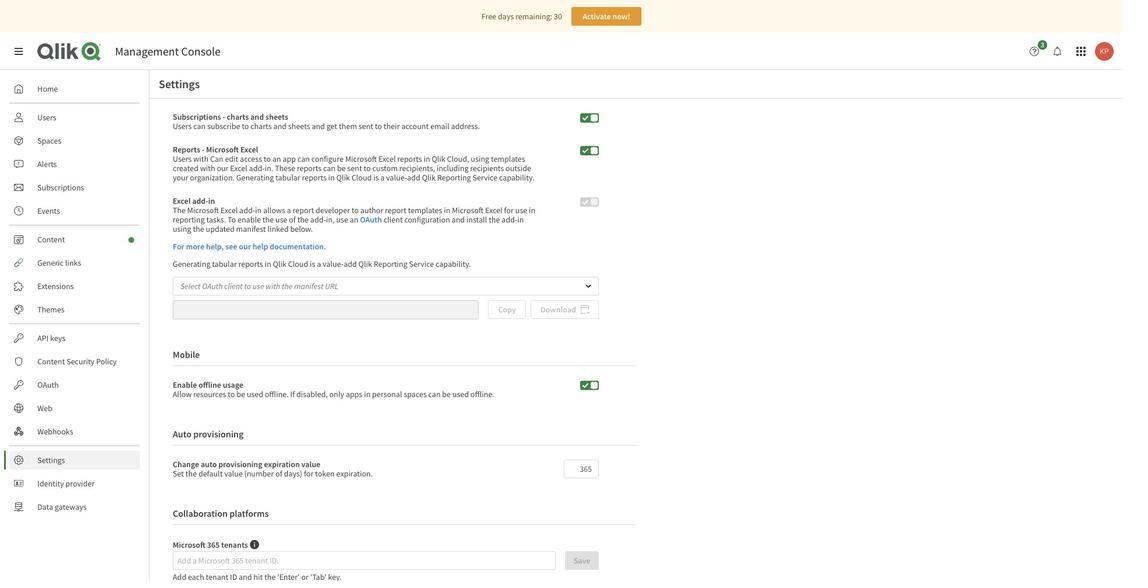 Task type: describe. For each thing, give the bounding box(es) containing it.
subscriptions for subscriptions
[[37, 182, 84, 193]]

0 horizontal spatial service
[[409, 259, 434, 269]]

change auto provisioning expiration value set the default value (number of days) for token expiration.
[[173, 459, 373, 479]]

excel up updated
[[221, 205, 238, 216]]

sent inside reports - microsoft excel users with can edit access to an app can configure microsoft excel reports in qlik cloud, using templates created with our excel add-in. these reports can be sent to custom recipients, including recipients outside your organization. generating tabular reports in qlik cloud is a value-add qlik reporting service capability.
[[348, 163, 362, 174]]

email
[[431, 121, 450, 132]]

1 horizontal spatial charts
[[251, 121, 272, 132]]

reports down "for more help, see our help documentation." at the top left of page
[[239, 259, 263, 269]]

alerts link
[[9, 155, 140, 173]]

tasks.
[[207, 215, 226, 225]]

url
[[325, 281, 339, 292]]

web link
[[9, 399, 140, 418]]

client inside 'client configuration and install the add-in using the updated manifest linked below.'
[[384, 215, 403, 225]]

outside
[[506, 163, 531, 174]]

offline
[[199, 379, 221, 390]]

to left custom
[[364, 163, 371, 174]]

help
[[253, 241, 268, 252]]

subscriptions for subscriptions - charts and sheets users can subscribe to charts and sheets and get them sent to their account email address.
[[173, 112, 221, 122]]

in down help
[[265, 259, 271, 269]]

for inside change auto provisioning expiration value set the default value (number of days) for token expiration.
[[304, 468, 314, 479]]

content for content security policy
[[37, 356, 65, 367]]

to right subscribe
[[242, 121, 249, 132]]

data gateways
[[37, 502, 87, 512]]

to right access
[[264, 154, 271, 164]]

content for content
[[37, 234, 65, 245]]

generic links link
[[9, 253, 140, 272]]

api keys
[[37, 333, 65, 343]]

spaces link
[[9, 131, 140, 150]]

0 horizontal spatial be
[[237, 389, 245, 399]]

can
[[210, 154, 223, 164]]

with for oauth
[[266, 281, 280, 292]]

content security policy
[[37, 356, 117, 367]]

in down configure
[[328, 173, 335, 183]]

microsoft right the
[[187, 205, 219, 216]]

developer
[[316, 205, 350, 216]]

apps
[[346, 389, 363, 399]]

management console element
[[115, 44, 221, 58]]

navigation pane element
[[0, 75, 149, 521]]

to left their
[[375, 121, 382, 132]]

app
[[283, 154, 296, 164]]

the right install
[[489, 215, 500, 225]]

a inside reports - microsoft excel users with can edit access to an app can configure microsoft excel reports in qlik cloud, using templates created with our excel add-in. these reports can be sent to custom recipients, including recipients outside your organization. generating tabular reports in qlik cloud is a value-add qlik reporting service capability.
[[381, 173, 385, 183]]

themes
[[37, 304, 65, 315]]

oauth inside select oauth client to use with the manifest url field
[[202, 281, 223, 292]]

excel down recipients
[[486, 205, 503, 216]]

microsoft 365 tenants
[[173, 539, 248, 550]]

spaces
[[37, 136, 61, 146]]

in left install
[[444, 205, 451, 216]]

links
[[65, 258, 81, 268]]

default
[[199, 468, 223, 479]]

events link
[[9, 202, 140, 220]]

excel right 'edit'
[[241, 144, 258, 155]]

reports right app
[[297, 163, 322, 174]]

365
[[207, 539, 220, 550]]

in down outside
[[529, 205, 536, 216]]

be inside reports - microsoft excel users with can edit access to an app can configure microsoft excel reports in qlik cloud, using templates created with our excel add-in. these reports can be sent to custom recipients, including recipients outside your organization. generating tabular reports in qlik cloud is a value-add qlik reporting service capability.
[[337, 163, 346, 174]]

in up "tasks."
[[208, 196, 215, 206]]

get
[[327, 121, 338, 132]]

personal
[[372, 389, 402, 399]]

set
[[173, 468, 184, 479]]

gateways
[[55, 502, 87, 512]]

these
[[275, 163, 295, 174]]

client configuration and install the add-in using the updated manifest linked below.
[[173, 215, 524, 234]]

close sidebar menu image
[[14, 47, 23, 56]]

users inside navigation pane element
[[37, 112, 56, 123]]

use left below.
[[276, 215, 287, 225]]

using inside 'client configuration and install the add-in using the updated manifest linked below.'
[[173, 224, 191, 234]]

sheets up app
[[266, 112, 288, 122]]

extensions link
[[9, 277, 140, 296]]

1 vertical spatial our
[[239, 241, 251, 252]]

identity provider link
[[9, 474, 140, 493]]

auto
[[173, 428, 192, 440]]

with for -
[[193, 154, 209, 164]]

(number
[[244, 468, 274, 479]]

including
[[437, 163, 469, 174]]

excel right can
[[230, 163, 248, 174]]

generating tabular reports in qlik cloud is a value-add qlik reporting service capability.
[[173, 259, 471, 269]]

the right linked
[[298, 215, 309, 225]]

the up more
[[193, 224, 204, 234]]

0 horizontal spatial charts
[[227, 112, 249, 122]]

free
[[482, 11, 497, 22]]

2 horizontal spatial be
[[443, 389, 451, 399]]

allow
[[173, 389, 192, 399]]

subscribe
[[207, 121, 240, 132]]

to inside the microsoft excel add-in allows a report developer to author report templates in microsoft excel for use in reporting tasks. to enable the use of the add-in, use an
[[352, 205, 359, 216]]

with right created
[[200, 163, 215, 174]]

recipients
[[470, 163, 504, 174]]

the right enable
[[263, 215, 274, 225]]

data gateways link
[[9, 498, 140, 516]]

1 vertical spatial oauth link
[[9, 376, 140, 394]]

use inside field
[[253, 281, 264, 292]]

microsoft right configure
[[345, 154, 377, 164]]

generic links
[[37, 258, 81, 268]]

and right subscribe
[[251, 112, 264, 122]]

mobile
[[173, 348, 200, 360]]

recipients,
[[400, 163, 435, 174]]

expiration
[[264, 459, 300, 469]]

Add a Microsoft 365 tenant ID. text field
[[178, 551, 556, 570]]

enable offline usage allow resources to be used offline. if disabled, only apps in personal spaces can be used offline.
[[173, 379, 495, 399]]

- for reports
[[202, 144, 205, 155]]

an inside the microsoft excel add-in allows a report developer to author report templates in microsoft excel for use in reporting tasks. to enable the use of the add-in, use an
[[350, 215, 359, 225]]

auto provisioning
[[173, 428, 244, 440]]

activate now!
[[583, 11, 631, 22]]

for inside the microsoft excel add-in allows a report developer to author report templates in microsoft excel for use in reporting tasks. to enable the use of the add-in, use an
[[504, 205, 514, 216]]

to
[[228, 215, 236, 225]]

of inside the microsoft excel add-in allows a report developer to author report templates in microsoft excel for use in reporting tasks. to enable the use of the add-in, use an
[[289, 215, 296, 225]]

value- inside reports - microsoft excel users with can edit access to an app can configure microsoft excel reports in qlik cloud, using templates created with our excel add-in. these reports can be sent to custom recipients, including recipients outside your organization. generating tabular reports in qlik cloud is a value-add qlik reporting service capability.
[[386, 173, 407, 183]]

api
[[37, 333, 49, 343]]

0 horizontal spatial value
[[224, 468, 243, 479]]

1 offline. from the left
[[265, 389, 289, 399]]

remaining:
[[516, 11, 553, 22]]

days)
[[284, 468, 302, 479]]

spaces
[[404, 389, 427, 399]]

qlik up select oauth client to use with the manifest url field
[[359, 259, 372, 269]]

more
[[186, 241, 205, 252]]

select
[[180, 281, 201, 292]]

documentation.
[[270, 241, 326, 252]]

0 horizontal spatial value-
[[323, 259, 344, 269]]

qlik left including
[[422, 173, 436, 183]]

users inside subscriptions - charts and sheets users can subscribe to charts and sheets and get them sent to their account email address.
[[173, 121, 192, 132]]

use down outside
[[516, 205, 528, 216]]

2 used from the left
[[453, 389, 469, 399]]

qlik down configure
[[337, 173, 350, 183]]

cloud,
[[447, 154, 469, 164]]

2 vertical spatial a
[[317, 259, 321, 269]]

an inside reports - microsoft excel users with can edit access to an app can configure microsoft excel reports in qlik cloud, using templates created with our excel add-in. these reports can be sent to custom recipients, including recipients outside your organization. generating tabular reports in qlik cloud is a value-add qlik reporting service capability.
[[273, 154, 281, 164]]

users inside reports - microsoft excel users with can edit access to an app can configure microsoft excel reports in qlik cloud, using templates created with our excel add-in. these reports can be sent to custom recipients, including recipients outside your organization. generating tabular reports in qlik cloud is a value-add qlik reporting service capability.
[[173, 154, 192, 164]]

management console
[[115, 44, 221, 58]]

help,
[[206, 241, 224, 252]]

activate now! link
[[572, 7, 642, 26]]

0 vertical spatial oauth
[[360, 215, 382, 225]]

generic
[[37, 258, 64, 268]]

1 vertical spatial tabular
[[212, 259, 237, 269]]

install
[[467, 215, 487, 225]]

client inside field
[[224, 281, 243, 292]]

can inside subscriptions - charts and sheets users can subscribe to charts and sheets and get them sent to their account email address.
[[193, 121, 206, 132]]

oauth inside navigation pane element
[[37, 380, 59, 390]]

management
[[115, 44, 179, 58]]

below.
[[290, 224, 313, 234]]

web
[[37, 403, 52, 414]]

platforms
[[230, 507, 269, 519]]

custom
[[373, 163, 398, 174]]

a inside the microsoft excel add-in allows a report developer to author report templates in microsoft excel for use in reporting tasks. to enable the use of the add-in, use an
[[287, 205, 291, 216]]

excel left recipients,
[[379, 154, 396, 164]]

add microsoft 365 tenants that can be used as collaboration channels. image
[[248, 539, 261, 550]]

auto
[[201, 459, 217, 469]]

reports down account
[[398, 154, 422, 164]]

settings inside navigation pane element
[[37, 455, 65, 466]]

access
[[240, 154, 262, 164]]

keys
[[50, 333, 65, 343]]

the
[[173, 205, 186, 216]]

resources
[[193, 389, 226, 399]]

allows
[[263, 205, 285, 216]]

select oauth client to use with the manifest url
[[180, 281, 339, 292]]



Task type: locate. For each thing, give the bounding box(es) containing it.
add right custom
[[407, 173, 421, 183]]

address.
[[451, 121, 480, 132]]

add down 'client configuration and install the add-in using the updated manifest linked below.'
[[344, 259, 357, 269]]

oauth link
[[360, 215, 382, 225], [9, 376, 140, 394]]

the down documentation. at the top of the page
[[282, 281, 293, 292]]

1 horizontal spatial an
[[350, 215, 359, 225]]

used
[[247, 389, 263, 399], [453, 389, 469, 399]]

edit
[[225, 154, 238, 164]]

tabular inside reports - microsoft excel users with can edit access to an app can configure microsoft excel reports in qlik cloud, using templates created with our excel add-in. these reports can be sent to custom recipients, including recipients outside your organization. generating tabular reports in qlik cloud is a value-add qlik reporting service capability.
[[276, 173, 300, 183]]

in left allows
[[255, 205, 262, 216]]

cloud down documentation. at the top of the page
[[288, 259, 308, 269]]

tabular
[[276, 173, 300, 183], [212, 259, 237, 269]]

1 horizontal spatial our
[[239, 241, 251, 252]]

add- right install
[[502, 215, 518, 225]]

0 horizontal spatial offline.
[[265, 389, 289, 399]]

extensions
[[37, 281, 74, 291]]

in,
[[326, 215, 335, 225]]

1 horizontal spatial reporting
[[437, 173, 471, 183]]

in right apps
[[364, 389, 371, 399]]

service inside reports - microsoft excel users with can edit access to an app can configure microsoft excel reports in qlik cloud, using templates created with our excel add-in. these reports can be sent to custom recipients, including recipients outside your organization. generating tabular reports in qlik cloud is a value-add qlik reporting service capability.
[[473, 173, 498, 183]]

excel up reporting
[[173, 196, 191, 206]]

0 vertical spatial cloud
[[352, 173, 372, 183]]

reports
[[398, 154, 422, 164], [297, 163, 322, 174], [302, 173, 327, 183], [239, 259, 263, 269]]

with inside select oauth client to use with the manifest url field
[[266, 281, 280, 292]]

generating
[[236, 173, 274, 183], [173, 259, 211, 269]]

data
[[37, 502, 53, 512]]

0 vertical spatial client
[[384, 215, 403, 225]]

our inside reports - microsoft excel users with can edit access to an app can configure microsoft excel reports in qlik cloud, using templates created with our excel add-in. these reports can be sent to custom recipients, including recipients outside your organization. generating tabular reports in qlik cloud is a value-add qlik reporting service capability.
[[217, 163, 229, 174]]

cloud inside reports - microsoft excel users with can edit access to an app can configure microsoft excel reports in qlik cloud, using templates created with our excel add-in. these reports can be sent to custom recipients, including recipients outside your organization. generating tabular reports in qlik cloud is a value-add qlik reporting service capability.
[[352, 173, 372, 183]]

0 horizontal spatial templates
[[408, 205, 443, 216]]

0 vertical spatial add
[[407, 173, 421, 183]]

2 offline. from the left
[[471, 389, 495, 399]]

users up spaces
[[37, 112, 56, 123]]

0 horizontal spatial subscriptions
[[37, 182, 84, 193]]

oauth link right developer
[[360, 215, 382, 225]]

0 horizontal spatial report
[[293, 205, 314, 216]]

our right see
[[239, 241, 251, 252]]

0 horizontal spatial oauth
[[37, 380, 59, 390]]

1 vertical spatial sent
[[348, 163, 362, 174]]

1 vertical spatial subscriptions
[[37, 182, 84, 193]]

provisioning inside change auto provisioning expiration value set the default value (number of days) for token expiration.
[[219, 459, 263, 469]]

1 vertical spatial provisioning
[[219, 459, 263, 469]]

0 horizontal spatial a
[[287, 205, 291, 216]]

using
[[471, 154, 490, 164], [173, 224, 191, 234]]

expiration.
[[336, 468, 373, 479]]

organization.
[[190, 173, 235, 183]]

0 vertical spatial templates
[[491, 154, 525, 164]]

1 vertical spatial cloud
[[288, 259, 308, 269]]

templates inside the microsoft excel add-in allows a report developer to author report templates in microsoft excel for use in reporting tasks. to enable the use of the add-in, use an
[[408, 205, 443, 216]]

2 horizontal spatial oauth
[[360, 215, 382, 225]]

0 horizontal spatial reporting
[[374, 259, 408, 269]]

linked
[[268, 224, 289, 234]]

charts up access
[[251, 121, 272, 132]]

0 vertical spatial tabular
[[276, 173, 300, 183]]

our left access
[[217, 163, 229, 174]]

events
[[37, 206, 60, 216]]

- for subscriptions
[[223, 112, 225, 122]]

0 horizontal spatial for
[[304, 468, 314, 479]]

home link
[[9, 79, 140, 98]]

- inside reports - microsoft excel users with can edit access to an app can configure microsoft excel reports in qlik cloud, using templates created with our excel add-in. these reports can be sent to custom recipients, including recipients outside your organization. generating tabular reports in qlik cloud is a value-add qlik reporting service capability.
[[202, 144, 205, 155]]

manifest
[[236, 224, 266, 234], [294, 281, 324, 292]]

add- inside reports - microsoft excel users with can edit access to an app can configure microsoft excel reports in qlik cloud, using templates created with our excel add-in. these reports can be sent to custom recipients, including recipients outside your organization. generating tabular reports in qlik cloud is a value-add qlik reporting service capability.
[[249, 163, 265, 174]]

token
[[315, 468, 335, 479]]

generating inside reports - microsoft excel users with can edit access to an app can configure microsoft excel reports in qlik cloud, using templates created with our excel add-in. these reports can be sent to custom recipients, including recipients outside your organization. generating tabular reports in qlik cloud is a value-add qlik reporting service capability.
[[236, 173, 274, 183]]

generating down more
[[173, 259, 211, 269]]

reporting inside reports - microsoft excel users with can edit access to an app can configure microsoft excel reports in qlik cloud, using templates created with our excel add-in. these reports can be sent to custom recipients, including recipients outside your organization. generating tabular reports in qlik cloud is a value-add qlik reporting service capability.
[[437, 173, 471, 183]]

reports
[[173, 144, 200, 155]]

an left author
[[350, 215, 359, 225]]

capability.
[[499, 173, 535, 183], [436, 259, 471, 269]]

1 vertical spatial -
[[202, 144, 205, 155]]

in.
[[265, 163, 273, 174]]

settings up identity
[[37, 455, 65, 466]]

to right resources
[[228, 389, 235, 399]]

2 content from the top
[[37, 356, 65, 367]]

0 horizontal spatial add
[[344, 259, 357, 269]]

1 vertical spatial capability.
[[436, 259, 471, 269]]

see
[[226, 241, 237, 252]]

0 vertical spatial capability.
[[499, 173, 535, 183]]

provisioning up auto
[[193, 428, 244, 440]]

be right spaces
[[443, 389, 451, 399]]

reporting down cloud,
[[437, 173, 471, 183]]

1 vertical spatial service
[[409, 259, 434, 269]]

1 vertical spatial settings
[[37, 455, 65, 466]]

1 horizontal spatial oauth link
[[360, 215, 382, 225]]

1 vertical spatial manifest
[[294, 281, 324, 292]]

0 vertical spatial provisioning
[[193, 428, 244, 440]]

1 content from the top
[[37, 234, 65, 245]]

1 vertical spatial for
[[304, 468, 314, 479]]

Select OAuth client to use with the manifest URL field
[[173, 277, 599, 296]]

be down them
[[337, 163, 346, 174]]

in
[[424, 154, 430, 164], [328, 173, 335, 183], [208, 196, 215, 206], [255, 205, 262, 216], [444, 205, 451, 216], [529, 205, 536, 216], [518, 215, 524, 225], [265, 259, 271, 269], [364, 389, 371, 399]]

usage
[[223, 379, 243, 390]]

1 horizontal spatial offline.
[[471, 389, 495, 399]]

0 horizontal spatial settings
[[37, 455, 65, 466]]

1 horizontal spatial used
[[453, 389, 469, 399]]

change
[[173, 459, 199, 469]]

add- inside 'client configuration and install the add-in using the updated manifest linked below.'
[[502, 215, 518, 225]]

free days remaining: 30
[[482, 11, 562, 22]]

microsoft down subscribe
[[206, 144, 239, 155]]

1 horizontal spatial of
[[289, 215, 296, 225]]

microsoft left 365
[[173, 539, 206, 550]]

sent right configure
[[348, 163, 362, 174]]

to inside field
[[244, 281, 251, 292]]

for right install
[[504, 205, 514, 216]]

with down help
[[266, 281, 280, 292]]

reports down configure
[[302, 173, 327, 183]]

cloud
[[352, 173, 372, 183], [288, 259, 308, 269]]

0 horizontal spatial our
[[217, 163, 229, 174]]

1 horizontal spatial generating
[[236, 173, 274, 183]]

use
[[516, 205, 528, 216], [276, 215, 287, 225], [336, 215, 348, 225], [253, 281, 264, 292]]

0 horizontal spatial client
[[224, 281, 243, 292]]

oauth link up web link
[[9, 376, 140, 394]]

0 vertical spatial reporting
[[437, 173, 471, 183]]

console
[[181, 44, 221, 58]]

use down help
[[253, 281, 264, 292]]

sheets left the get at the top left of the page
[[288, 121, 310, 132]]

add
[[407, 173, 421, 183], [344, 259, 357, 269]]

settings link
[[9, 451, 140, 470]]

settings
[[159, 77, 200, 91], [37, 455, 65, 466]]

subscriptions inside navigation pane element
[[37, 182, 84, 193]]

1 horizontal spatial a
[[317, 259, 321, 269]]

- left can
[[202, 144, 205, 155]]

a up author
[[381, 173, 385, 183]]

collaboration platforms
[[173, 507, 269, 519]]

0 vertical spatial subscriptions
[[173, 112, 221, 122]]

qlik down documentation. at the top of the page
[[273, 259, 287, 269]]

0 vertical spatial of
[[289, 215, 296, 225]]

0 vertical spatial our
[[217, 163, 229, 174]]

1 horizontal spatial add
[[407, 173, 421, 183]]

0 vertical spatial value-
[[386, 173, 407, 183]]

2 report from the left
[[385, 205, 407, 216]]

sent inside subscriptions - charts and sheets users can subscribe to charts and sheets and get them sent to their account email address.
[[359, 121, 374, 132]]

report
[[293, 205, 314, 216], [385, 205, 407, 216]]

1 horizontal spatial -
[[223, 112, 225, 122]]

value
[[302, 459, 321, 469], [224, 468, 243, 479]]

add- right 'edit'
[[249, 163, 265, 174]]

configure
[[312, 154, 344, 164]]

oauth
[[360, 215, 382, 225], [202, 281, 223, 292], [37, 380, 59, 390]]

the right set
[[186, 468, 197, 479]]

to inside the enable offline usage allow resources to be used offline. if disabled, only apps in personal spaces can be used offline.
[[228, 389, 235, 399]]

enable
[[238, 215, 261, 225]]

1 vertical spatial reporting
[[374, 259, 408, 269]]

reporting
[[173, 215, 205, 225]]

content up generic in the left top of the page
[[37, 234, 65, 245]]

manifest inside field
[[294, 281, 324, 292]]

1 used from the left
[[247, 389, 263, 399]]

provisioning right auto
[[219, 459, 263, 469]]

1 horizontal spatial for
[[504, 205, 514, 216]]

of left days)
[[276, 468, 282, 479]]

0 vertical spatial a
[[381, 173, 385, 183]]

with left can
[[193, 154, 209, 164]]

configuration
[[405, 215, 450, 225]]

add inside reports - microsoft excel users with can edit access to an app can configure microsoft excel reports in qlik cloud, using templates created with our excel add-in. these reports can be sent to custom recipients, including recipients outside your organization. generating tabular reports in qlik cloud is a value-add qlik reporting service capability.
[[407, 173, 421, 183]]

1 horizontal spatial value
[[302, 459, 321, 469]]

in left including
[[424, 154, 430, 164]]

used right spaces
[[453, 389, 469, 399]]

- up can
[[223, 112, 225, 122]]

sent
[[359, 121, 374, 132], [348, 163, 362, 174]]

0 horizontal spatial used
[[247, 389, 263, 399]]

1 vertical spatial generating
[[173, 259, 211, 269]]

can inside the enable offline usage allow resources to be used offline. if disabled, only apps in personal spaces can be used offline.
[[429, 389, 441, 399]]

content
[[37, 234, 65, 245], [37, 356, 65, 367]]

subscriptions up events
[[37, 182, 84, 193]]

new connector image
[[128, 237, 134, 243]]

1 horizontal spatial report
[[385, 205, 407, 216]]

0 vertical spatial service
[[473, 173, 498, 183]]

0 vertical spatial generating
[[236, 173, 274, 183]]

0 horizontal spatial of
[[276, 468, 282, 479]]

1 horizontal spatial value-
[[386, 173, 407, 183]]

0 horizontal spatial -
[[202, 144, 205, 155]]

manifest inside 'client configuration and install the add-in using the updated manifest linked below.'
[[236, 224, 266, 234]]

sent right them
[[359, 121, 374, 132]]

0 horizontal spatial cloud
[[288, 259, 308, 269]]

templates inside reports - microsoft excel users with can edit access to an app can configure microsoft excel reports in qlik cloud, using templates created with our excel add-in. these reports can be sent to custom recipients, including recipients outside your organization. generating tabular reports in qlik cloud is a value-add qlik reporting service capability.
[[491, 154, 525, 164]]

settings down management console
[[159, 77, 200, 91]]

0 horizontal spatial oauth link
[[9, 376, 140, 394]]

0 vertical spatial settings
[[159, 77, 200, 91]]

a right allows
[[287, 205, 291, 216]]

microsoft
[[206, 144, 239, 155], [345, 154, 377, 164], [187, 205, 219, 216], [452, 205, 484, 216], [173, 539, 206, 550]]

webhooks link
[[9, 422, 140, 441]]

to
[[242, 121, 249, 132], [375, 121, 382, 132], [264, 154, 271, 164], [364, 163, 371, 174], [352, 205, 359, 216], [244, 281, 251, 292], [228, 389, 235, 399]]

kendall parks image
[[1096, 42, 1114, 61]]

1 vertical spatial is
[[310, 259, 315, 269]]

created
[[173, 163, 199, 174]]

for
[[173, 241, 184, 252]]

1 horizontal spatial is
[[374, 173, 379, 183]]

and
[[251, 112, 264, 122], [274, 121, 287, 132], [312, 121, 325, 132], [452, 215, 465, 225]]

reporting up select oauth client to use with the manifest url field
[[374, 259, 408, 269]]

1 vertical spatial templates
[[408, 205, 443, 216]]

1 horizontal spatial cloud
[[352, 173, 372, 183]]

0 vertical spatial an
[[273, 154, 281, 164]]

now!
[[613, 11, 631, 22]]

1 vertical spatial an
[[350, 215, 359, 225]]

service right including
[[473, 173, 498, 183]]

add- up reporting
[[192, 196, 208, 206]]

manifest up for more help, see our help documentation. link
[[236, 224, 266, 234]]

0 vertical spatial sent
[[359, 121, 374, 132]]

alerts
[[37, 159, 57, 169]]

qlik left cloud,
[[432, 154, 446, 164]]

for right days)
[[304, 468, 314, 479]]

the inside field
[[282, 281, 293, 292]]

add- right to
[[240, 205, 255, 216]]

is inside reports - microsoft excel users with can edit access to an app can configure microsoft excel reports in qlik cloud, using templates created with our excel add-in. these reports can be sent to custom recipients, including recipients outside your organization. generating tabular reports in qlik cloud is a value-add qlik reporting service capability.
[[374, 173, 379, 183]]

in inside 'client configuration and install the add-in using the updated manifest linked below.'
[[518, 215, 524, 225]]

of inside change auto provisioning expiration value set the default value (number of days) for token expiration.
[[276, 468, 282, 479]]

charts
[[227, 112, 249, 122], [251, 121, 272, 132]]

- inside subscriptions - charts and sheets users can subscribe to charts and sheets and get them sent to their account email address.
[[223, 112, 225, 122]]

for more help, see our help documentation. link
[[173, 241, 326, 252]]

30
[[554, 11, 562, 22]]

0 vertical spatial is
[[374, 173, 379, 183]]

0 horizontal spatial tabular
[[212, 259, 237, 269]]

charts up 'edit'
[[227, 112, 249, 122]]

if
[[290, 389, 295, 399]]

oauth right developer
[[360, 215, 382, 225]]

generating down access
[[236, 173, 274, 183]]

subscriptions
[[173, 112, 221, 122], [37, 182, 84, 193]]

the
[[263, 215, 274, 225], [298, 215, 309, 225], [489, 215, 500, 225], [193, 224, 204, 234], [282, 281, 293, 292], [186, 468, 197, 479]]

collaboration
[[173, 507, 228, 519]]

0 vertical spatial -
[[223, 112, 225, 122]]

of right linked
[[289, 215, 296, 225]]

1 vertical spatial using
[[173, 224, 191, 234]]

and inside 'client configuration and install the add-in using the updated manifest linked below.'
[[452, 215, 465, 225]]

1 horizontal spatial client
[[384, 215, 403, 225]]

and left the get at the top left of the page
[[312, 121, 325, 132]]

a
[[381, 173, 385, 183], [287, 205, 291, 216], [317, 259, 321, 269]]

use right in,
[[336, 215, 348, 225]]

0 horizontal spatial an
[[273, 154, 281, 164]]

1 horizontal spatial oauth
[[202, 281, 223, 292]]

in inside the enable offline usage allow resources to be used offline. if disabled, only apps in personal spaces can be used offline.
[[364, 389, 371, 399]]

templates down recipients,
[[408, 205, 443, 216]]

using right cloud,
[[471, 154, 490, 164]]

1 vertical spatial client
[[224, 281, 243, 292]]

1 horizontal spatial capability.
[[499, 173, 535, 183]]

1 vertical spatial add
[[344, 259, 357, 269]]

and left install
[[452, 215, 465, 225]]

tabular down see
[[212, 259, 237, 269]]

a down documentation. at the top of the page
[[317, 259, 321, 269]]

0 horizontal spatial is
[[310, 259, 315, 269]]

client right author
[[384, 215, 403, 225]]

1 report from the left
[[293, 205, 314, 216]]

subscriptions inside subscriptions - charts and sheets users can subscribe to charts and sheets and get them sent to their account email address.
[[173, 112, 221, 122]]

provider
[[66, 478, 95, 489]]

add- up documentation. at the top of the page
[[310, 215, 326, 225]]

cloud left custom
[[352, 173, 372, 183]]

1 vertical spatial oauth
[[202, 281, 223, 292]]

microsoft right configuration at the left of page
[[452, 205, 484, 216]]

is up author
[[374, 173, 379, 183]]

report right author
[[385, 205, 407, 216]]

capability. inside reports - microsoft excel users with can edit access to an app can configure microsoft excel reports in qlik cloud, using templates created with our excel add-in. these reports can be sent to custom recipients, including recipients outside your organization. generating tabular reports in qlik cloud is a value-add qlik reporting service capability.
[[499, 173, 535, 183]]

0 vertical spatial using
[[471, 154, 490, 164]]

0 vertical spatial oauth link
[[360, 215, 382, 225]]

author
[[361, 205, 384, 216]]

1 vertical spatial content
[[37, 356, 65, 367]]

updated
[[206, 224, 235, 234]]

qlik
[[432, 154, 446, 164], [337, 173, 350, 183], [422, 173, 436, 183], [273, 259, 287, 269], [359, 259, 372, 269]]

2 vertical spatial oauth
[[37, 380, 59, 390]]

in right install
[[518, 215, 524, 225]]

None field
[[565, 460, 599, 478]]

policy
[[96, 356, 117, 367]]

3 button
[[1026, 40, 1051, 61]]

enable
[[173, 379, 197, 390]]

to down for more help, see our help documentation. link
[[244, 281, 251, 292]]

1 horizontal spatial settings
[[159, 77, 200, 91]]

themes link
[[9, 300, 140, 319]]

1 vertical spatial value-
[[323, 259, 344, 269]]

value right the expiration
[[302, 459, 321, 469]]

None text field
[[173, 300, 479, 319]]

1 horizontal spatial service
[[473, 173, 498, 183]]

and up app
[[274, 121, 287, 132]]

users link
[[9, 108, 140, 127]]

1 vertical spatial of
[[276, 468, 282, 479]]

oauth up web on the bottom of the page
[[37, 380, 59, 390]]

reporting
[[437, 173, 471, 183], [374, 259, 408, 269]]

0 vertical spatial manifest
[[236, 224, 266, 234]]

0 horizontal spatial capability.
[[436, 259, 471, 269]]

the inside change auto provisioning expiration value set the default value (number of days) for token expiration.
[[186, 468, 197, 479]]

1 horizontal spatial subscriptions
[[173, 112, 221, 122]]

1 horizontal spatial manifest
[[294, 281, 324, 292]]

reports - microsoft excel users with can edit access to an app can configure microsoft excel reports in qlik cloud, using templates created with our excel add-in. these reports can be sent to custom recipients, including recipients outside your organization. generating tabular reports in qlik cloud is a value-add qlik reporting service capability.
[[173, 144, 535, 183]]

using inside reports - microsoft excel users with can edit access to an app can configure microsoft excel reports in qlik cloud, using templates created with our excel add-in. these reports can be sent to custom recipients, including recipients outside your organization. generating tabular reports in qlik cloud is a value-add qlik reporting service capability.
[[471, 154, 490, 164]]

value- up url
[[323, 259, 344, 269]]

subscriptions link
[[9, 178, 140, 197]]

webhooks
[[37, 426, 73, 437]]

content security policy link
[[9, 352, 140, 371]]



Task type: vqa. For each thing, say whether or not it's contained in the screenshot.
en popup button
no



